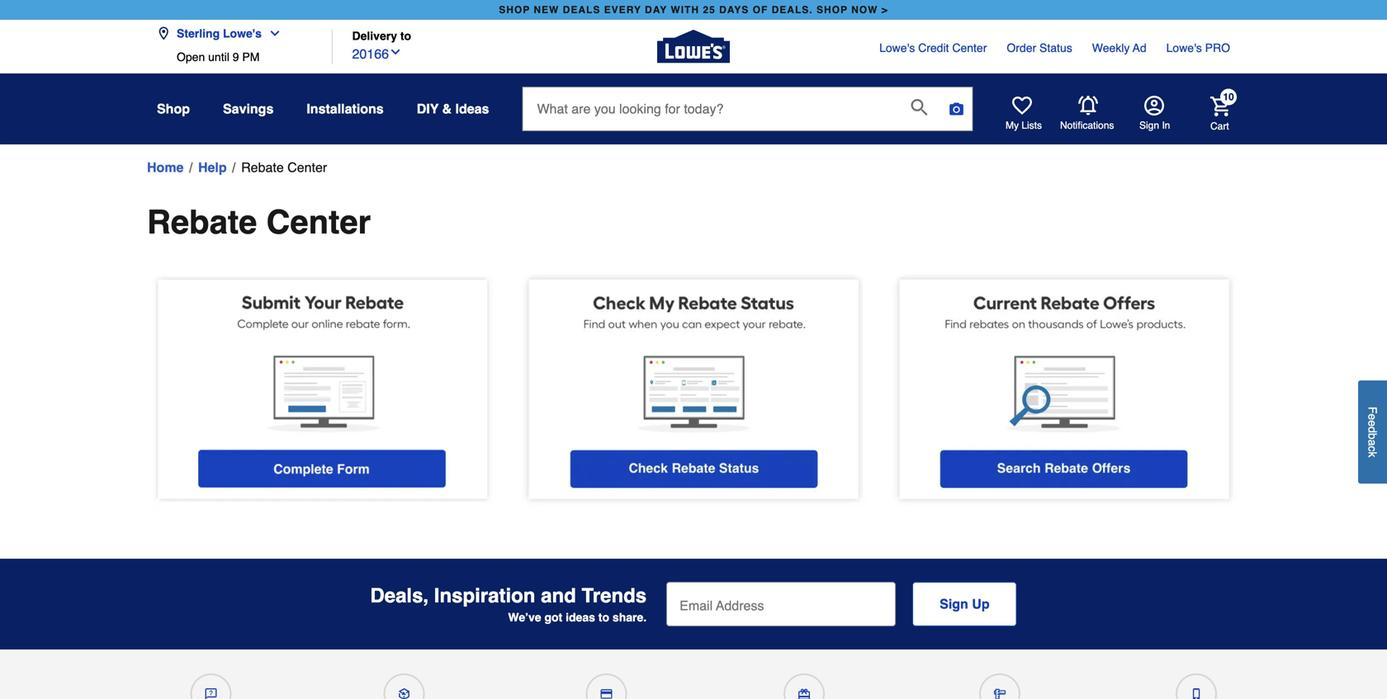 Task type: describe. For each thing, give the bounding box(es) containing it.
up
[[972, 597, 990, 612]]

k
[[1367, 452, 1380, 458]]

lowe's home improvement cart image
[[1211, 96, 1231, 116]]

pickup image
[[399, 689, 410, 700]]

installations
[[307, 101, 384, 116]]

mobile image
[[1191, 689, 1203, 700]]

sign in
[[1140, 120, 1171, 131]]

ideas
[[566, 611, 596, 624]]

my lists link
[[1006, 96, 1042, 132]]

lowe's home improvement account image
[[1145, 96, 1165, 116]]

10
[[1224, 91, 1235, 103]]

help
[[198, 160, 227, 175]]

cart
[[1211, 120, 1230, 132]]

of
[[753, 4, 768, 16]]

open
[[177, 50, 205, 64]]

camera image
[[949, 101, 965, 117]]

delivery
[[352, 29, 397, 43]]

weekly ad
[[1093, 41, 1147, 55]]

chevron down image
[[262, 27, 282, 40]]

new
[[534, 4, 560, 16]]

lists
[[1022, 120, 1042, 131]]

every
[[604, 4, 642, 16]]

20166
[[352, 46, 389, 62]]

credit
[[919, 41, 949, 55]]

deals.
[[772, 4, 813, 16]]

1 vertical spatial rebate center
[[147, 203, 371, 241]]

25
[[703, 4, 716, 16]]

credit card image
[[601, 689, 612, 700]]

9
[[233, 50, 239, 64]]

sterling lowe's button
[[157, 17, 288, 50]]

in
[[1163, 120, 1171, 131]]

lowe's for lowe's pro
[[1167, 41, 1203, 55]]

b
[[1367, 434, 1380, 440]]

notifications
[[1061, 120, 1115, 131]]

0 vertical spatial rebate center
[[241, 160, 327, 175]]

gift card image
[[799, 689, 810, 700]]

lowe's home improvement notification center image
[[1079, 96, 1099, 116]]

diy & ideas button
[[417, 94, 489, 124]]

order
[[1007, 41, 1037, 55]]

sign up form
[[667, 582, 1017, 627]]

delivery to
[[352, 29, 411, 43]]

rebate inside rebate center link
[[241, 160, 284, 175]]

ideas
[[456, 101, 489, 116]]

to inside "deals, inspiration and trends we've got ideas to share."
[[599, 611, 610, 624]]

f
[[1367, 407, 1380, 414]]

pro
[[1206, 41, 1231, 55]]

shop new deals every day with 25 days of deals. shop now >
[[499, 4, 889, 16]]

order status link
[[1007, 40, 1073, 56]]

home
[[147, 160, 184, 175]]

2 vertical spatial center
[[266, 203, 371, 241]]

submit your rebate. complete our online rebate form. complete form. image
[[150, 267, 495, 513]]

0 vertical spatial center
[[953, 41, 987, 55]]

lowe's pro link
[[1167, 40, 1231, 56]]

lowe's home improvement logo image
[[658, 10, 730, 83]]

d
[[1367, 427, 1380, 434]]

lowe's pro
[[1167, 41, 1231, 55]]

lowe's home improvement lists image
[[1013, 96, 1033, 116]]

sign up
[[940, 597, 990, 612]]

rebate center link
[[241, 158, 327, 178]]

lowe's credit center
[[880, 41, 987, 55]]

dimensions image
[[994, 689, 1006, 700]]

inspiration
[[434, 585, 536, 608]]

0 vertical spatial to
[[401, 29, 411, 43]]

until
[[208, 50, 229, 64]]



Task type: locate. For each thing, give the bounding box(es) containing it.
1 horizontal spatial sign
[[1140, 120, 1160, 131]]

lowe's up 9
[[223, 27, 262, 40]]

lowe's inside lowe's pro 'link'
[[1167, 41, 1203, 55]]

trends
[[582, 585, 647, 608]]

to
[[401, 29, 411, 43], [599, 611, 610, 624]]

diy & ideas
[[417, 101, 489, 116]]

help link
[[198, 158, 227, 178]]

shop new deals every day with 25 days of deals. shop now > link
[[496, 0, 892, 20]]

lowe's left credit
[[880, 41, 915, 55]]

center
[[953, 41, 987, 55], [288, 160, 327, 175], [266, 203, 371, 241]]

rebate center
[[241, 160, 327, 175], [147, 203, 371, 241]]

sign left the up
[[940, 597, 969, 612]]

location image
[[157, 27, 170, 40]]

1 horizontal spatial shop
[[817, 4, 848, 16]]

sign
[[1140, 120, 1160, 131], [940, 597, 969, 612]]

20166 button
[[352, 43, 402, 64]]

rebate center down savings button
[[241, 160, 327, 175]]

center right credit
[[953, 41, 987, 55]]

0 vertical spatial rebate
[[241, 160, 284, 175]]

home link
[[147, 158, 184, 178]]

got
[[545, 611, 563, 624]]

sterling
[[177, 27, 220, 40]]

diy
[[417, 101, 439, 116]]

deals
[[563, 4, 601, 16]]

1 horizontal spatial lowe's
[[880, 41, 915, 55]]

1 vertical spatial rebate
[[147, 203, 257, 241]]

e up b
[[1367, 421, 1380, 427]]

sign inside button
[[940, 597, 969, 612]]

Search Query text field
[[523, 88, 898, 131]]

e up d
[[1367, 414, 1380, 421]]

sterling lowe's
[[177, 27, 262, 40]]

deals,
[[370, 585, 429, 608]]

center down "installations" button
[[288, 160, 327, 175]]

2 e from the top
[[1367, 421, 1380, 427]]

0 horizontal spatial sign
[[940, 597, 969, 612]]

with
[[671, 4, 700, 16]]

current rebate offers. find rebates on thousands of lowe's products. search rebate offers. image
[[893, 267, 1237, 513]]

1 horizontal spatial to
[[599, 611, 610, 624]]

rebate center down rebate center link
[[147, 203, 371, 241]]

shop
[[157, 101, 190, 116]]

rebate down "help" link
[[147, 203, 257, 241]]

my
[[1006, 120, 1019, 131]]

1 vertical spatial sign
[[940, 597, 969, 612]]

sign inside button
[[1140, 120, 1160, 131]]

0 horizontal spatial shop
[[499, 4, 530, 16]]

share.
[[613, 611, 647, 624]]

ad
[[1133, 41, 1147, 55]]

sign up button
[[913, 582, 1017, 627]]

installations button
[[307, 94, 384, 124]]

savings
[[223, 101, 274, 116]]

2 horizontal spatial lowe's
[[1167, 41, 1203, 55]]

status
[[1040, 41, 1073, 55]]

None search field
[[522, 87, 973, 147]]

0 horizontal spatial to
[[401, 29, 411, 43]]

rebate
[[241, 160, 284, 175], [147, 203, 257, 241]]

sign for sign up
[[940, 597, 969, 612]]

1 shop from the left
[[499, 4, 530, 16]]

my lists
[[1006, 120, 1042, 131]]

lowe's left 'pro'
[[1167, 41, 1203, 55]]

to right ideas at left
[[599, 611, 610, 624]]

Email Address email field
[[667, 582, 896, 627]]

weekly ad link
[[1093, 40, 1147, 56]]

1 e from the top
[[1367, 414, 1380, 421]]

we've
[[508, 611, 542, 624]]

f e e d b a c k
[[1367, 407, 1380, 458]]

weekly
[[1093, 41, 1130, 55]]

lowe's for lowe's credit center
[[880, 41, 915, 55]]

shop button
[[157, 94, 190, 124]]

chevron down image
[[389, 45, 402, 59]]

f e e d b a c k button
[[1359, 381, 1388, 484]]

1 vertical spatial to
[[599, 611, 610, 624]]

shop left now
[[817, 4, 848, 16]]

center down rebate center link
[[266, 203, 371, 241]]

a
[[1367, 440, 1380, 446]]

deals, inspiration and trends we've got ideas to share.
[[370, 585, 647, 624]]

days
[[720, 4, 749, 16]]

shop
[[499, 4, 530, 16], [817, 4, 848, 16]]

lowe's inside lowe's credit center link
[[880, 41, 915, 55]]

0 horizontal spatial lowe's
[[223, 27, 262, 40]]

lowe's
[[223, 27, 262, 40], [880, 41, 915, 55], [1167, 41, 1203, 55]]

open until 9 pm
[[177, 50, 260, 64]]

1 vertical spatial center
[[288, 160, 327, 175]]

>
[[882, 4, 889, 16]]

sign for sign in
[[1140, 120, 1160, 131]]

to up chevron down image
[[401, 29, 411, 43]]

sign left the in
[[1140, 120, 1160, 131]]

c
[[1367, 446, 1380, 452]]

e
[[1367, 414, 1380, 421], [1367, 421, 1380, 427]]

search image
[[911, 99, 928, 116]]

customer care image
[[205, 689, 217, 700]]

now
[[852, 4, 878, 16]]

0 vertical spatial sign
[[1140, 120, 1160, 131]]

lowe's inside sterling lowe's button
[[223, 27, 262, 40]]

and
[[541, 585, 576, 608]]

&
[[442, 101, 452, 116]]

lowe's credit center link
[[880, 40, 987, 56]]

sign in button
[[1140, 96, 1171, 132]]

order status
[[1007, 41, 1073, 55]]

savings button
[[223, 94, 274, 124]]

rebate right help
[[241, 160, 284, 175]]

day
[[645, 4, 668, 16]]

check my rebate status. find out when you can expect your rebate. check rebate status. image
[[522, 267, 866, 513]]

shop left 'new' at the left top
[[499, 4, 530, 16]]

2 shop from the left
[[817, 4, 848, 16]]

pm
[[242, 50, 260, 64]]



Task type: vqa. For each thing, say whether or not it's contained in the screenshot.
In
yes



